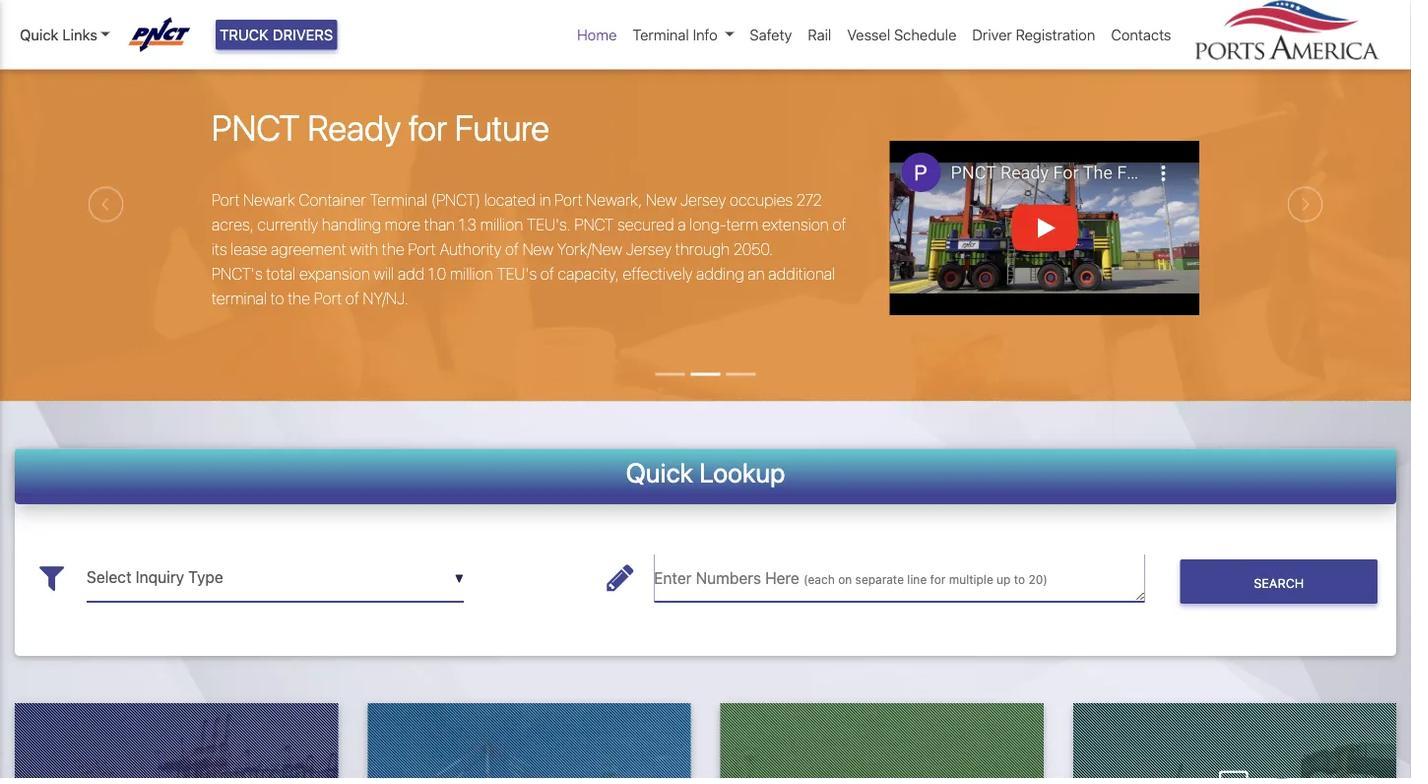 Task type: locate. For each thing, give the bounding box(es) containing it.
than
[[424, 216, 455, 235]]

1 horizontal spatial the
[[382, 240, 405, 259]]

contacts
[[1112, 26, 1172, 43]]

for right line on the bottom right of page
[[931, 573, 946, 587]]

pnct up york/new
[[575, 216, 614, 235]]

0 horizontal spatial to
[[271, 290, 284, 308]]

1 horizontal spatial pnct
[[575, 216, 614, 235]]

0 horizontal spatial quick
[[20, 26, 59, 43]]

1 horizontal spatial jersey
[[681, 191, 726, 210]]

quick lookup
[[626, 457, 786, 489]]

1 horizontal spatial for
[[931, 573, 946, 587]]

alert
[[0, 0, 1412, 8]]

ready
[[308, 106, 401, 148]]

vessel schedule link
[[840, 16, 965, 54]]

for right ready
[[409, 106, 447, 148]]

home
[[577, 26, 617, 43]]

None text field
[[87, 554, 464, 603]]

container
[[299, 191, 366, 210]]

future
[[455, 106, 550, 148]]

0 vertical spatial terminal
[[633, 26, 689, 43]]

port right in
[[555, 191, 583, 210]]

million down authority
[[450, 265, 493, 284]]

to down total
[[271, 290, 284, 308]]

1 horizontal spatial new
[[646, 191, 677, 210]]

here
[[766, 569, 800, 588]]

up
[[997, 573, 1011, 587]]

in
[[539, 191, 551, 210]]

the up will
[[382, 240, 405, 259]]

terminal up more
[[370, 191, 428, 210]]

links
[[62, 26, 97, 43]]

will
[[374, 265, 394, 284]]

of up teu's
[[505, 240, 519, 259]]

1 vertical spatial new
[[523, 240, 554, 259]]

the
[[382, 240, 405, 259], [288, 290, 310, 308]]

0 vertical spatial new
[[646, 191, 677, 210]]

newark
[[243, 191, 295, 210]]

capacity,
[[558, 265, 619, 284]]

line
[[908, 573, 927, 587]]

terminal info link
[[625, 16, 742, 54]]

the down total
[[288, 290, 310, 308]]

driver registration
[[973, 26, 1096, 43]]

None text field
[[654, 554, 1145, 603]]

quick
[[20, 26, 59, 43], [626, 457, 694, 489]]

terminal
[[212, 290, 267, 308]]

0 vertical spatial pnct
[[212, 106, 300, 148]]

add
[[398, 265, 425, 284]]

drivers
[[273, 26, 333, 43]]

handling
[[322, 216, 381, 235]]

truck
[[220, 26, 269, 43]]

to inside enter numbers here (each on separate line for multiple up to 20)
[[1015, 573, 1026, 587]]

more
[[385, 216, 421, 235]]

0 vertical spatial million
[[480, 216, 523, 235]]

additional
[[769, 265, 836, 284]]

1 vertical spatial quick
[[626, 457, 694, 489]]

0 vertical spatial to
[[271, 290, 284, 308]]

multiple
[[949, 573, 994, 587]]

pnct's
[[212, 265, 263, 284]]

pnct ready for future
[[212, 106, 550, 148]]

quick inside quick links link
[[20, 26, 59, 43]]

0 horizontal spatial new
[[523, 240, 554, 259]]

terminal left info on the top
[[633, 26, 689, 43]]

of right teu's
[[541, 265, 554, 284]]

terminal
[[633, 26, 689, 43], [370, 191, 428, 210]]

of
[[833, 216, 847, 235], [505, 240, 519, 259], [541, 265, 554, 284], [346, 290, 359, 308]]

registration
[[1016, 26, 1096, 43]]

lookup
[[699, 457, 786, 489]]

1 vertical spatial terminal
[[370, 191, 428, 210]]

million
[[480, 216, 523, 235], [450, 265, 493, 284]]

terminal inside port newark container terminal (pnct) located in port newark, new jersey occupies 272 acres, currently handling more than 1.3 million teu's.                                 pnct secured a long-term extension of its lease agreement with the port authority of new york/new jersey through 2050. pnct's total expansion will add 1.0 million teu's of capacity,                                 effectively adding an additional terminal to the port of ny/nj.
[[370, 191, 428, 210]]

0 vertical spatial for
[[409, 106, 447, 148]]

quick left links on the top
[[20, 26, 59, 43]]

20)
[[1029, 573, 1048, 587]]

1 horizontal spatial to
[[1015, 573, 1026, 587]]

rail
[[808, 26, 832, 43]]

1 horizontal spatial quick
[[626, 457, 694, 489]]

acres,
[[212, 216, 254, 235]]

1.0
[[428, 265, 447, 284]]

with
[[350, 240, 378, 259]]

newark,
[[586, 191, 643, 210]]

pnct ready for future image
[[0, 8, 1412, 512]]

to
[[271, 290, 284, 308], [1015, 573, 1026, 587]]

safety
[[750, 26, 792, 43]]

2050.
[[734, 240, 773, 259]]

for inside enter numbers here (each on separate line for multiple up to 20)
[[931, 573, 946, 587]]

million down located at top
[[480, 216, 523, 235]]

quick links link
[[20, 24, 110, 46]]

safety link
[[742, 16, 800, 54]]

jersey
[[681, 191, 726, 210], [626, 240, 672, 259]]

expansion
[[299, 265, 370, 284]]

an
[[748, 265, 765, 284]]

adding
[[696, 265, 744, 284]]

1 vertical spatial jersey
[[626, 240, 672, 259]]

new
[[646, 191, 677, 210], [523, 240, 554, 259]]

0 vertical spatial quick
[[20, 26, 59, 43]]

for
[[409, 106, 447, 148], [931, 573, 946, 587]]

1 vertical spatial the
[[288, 290, 310, 308]]

0 vertical spatial jersey
[[681, 191, 726, 210]]

0 horizontal spatial jersey
[[626, 240, 672, 259]]

1 vertical spatial pnct
[[575, 216, 614, 235]]

total
[[266, 265, 296, 284]]

pnct up newark
[[212, 106, 300, 148]]

to right up
[[1015, 573, 1026, 587]]

home link
[[569, 16, 625, 54]]

effectively
[[623, 265, 693, 284]]

pnct
[[212, 106, 300, 148], [575, 216, 614, 235]]

1 vertical spatial to
[[1015, 573, 1026, 587]]

currently
[[258, 216, 318, 235]]

1 vertical spatial million
[[450, 265, 493, 284]]

0 horizontal spatial terminal
[[370, 191, 428, 210]]

0 horizontal spatial for
[[409, 106, 447, 148]]

york/new
[[557, 240, 623, 259]]

quick left lookup
[[626, 457, 694, 489]]

new up the secured
[[646, 191, 677, 210]]

numbers
[[696, 569, 761, 588]]

port
[[212, 191, 240, 210], [555, 191, 583, 210], [408, 240, 436, 259], [314, 290, 342, 308]]

truck drivers
[[220, 26, 333, 43]]

0 horizontal spatial the
[[288, 290, 310, 308]]

1.3
[[459, 216, 477, 235]]

jersey up long-
[[681, 191, 726, 210]]

new down teu's.
[[523, 240, 554, 259]]

1 vertical spatial for
[[931, 573, 946, 587]]

jersey down the secured
[[626, 240, 672, 259]]

vessel
[[848, 26, 891, 43]]



Task type: describe. For each thing, give the bounding box(es) containing it.
port up add
[[408, 240, 436, 259]]

0 vertical spatial the
[[382, 240, 405, 259]]

(each
[[804, 573, 835, 587]]

on
[[838, 573, 852, 587]]

quick for quick lookup
[[626, 457, 694, 489]]

to inside port newark container terminal (pnct) located in port newark, new jersey occupies 272 acres, currently handling more than 1.3 million teu's.                                 pnct secured a long-term extension of its lease agreement with the port authority of new york/new jersey through 2050. pnct's total expansion will add 1.0 million teu's of capacity,                                 effectively adding an additional terminal to the port of ny/nj.
[[271, 290, 284, 308]]

rail link
[[800, 16, 840, 54]]

▼
[[455, 572, 464, 586]]

truck drivers link
[[216, 20, 337, 50]]

located
[[484, 191, 536, 210]]

1 horizontal spatial terminal
[[633, 26, 689, 43]]

through
[[675, 240, 730, 259]]

occupies
[[730, 191, 793, 210]]

long-
[[690, 216, 727, 235]]

ny/nj.
[[363, 290, 409, 308]]

authority
[[440, 240, 502, 259]]

teu's
[[497, 265, 537, 284]]

secured
[[618, 216, 674, 235]]

its
[[212, 240, 227, 259]]

separate
[[856, 573, 904, 587]]

enter numbers here (each on separate line for multiple up to 20)
[[654, 569, 1048, 588]]

driver registration link
[[965, 16, 1104, 54]]

vessel schedule
[[848, 26, 957, 43]]

0 horizontal spatial pnct
[[212, 106, 300, 148]]

agreement
[[271, 240, 347, 259]]

enter
[[654, 569, 692, 588]]

terminal info
[[633, 26, 718, 43]]

(pnct)
[[431, 191, 481, 210]]

272
[[797, 191, 822, 210]]

port up acres,
[[212, 191, 240, 210]]

teu's.
[[527, 216, 571, 235]]

search
[[1254, 576, 1305, 590]]

info
[[693, 26, 718, 43]]

of down expansion in the left top of the page
[[346, 290, 359, 308]]

port newark container terminal (pnct) located in port newark, new jersey occupies 272 acres, currently handling more than 1.3 million teu's.                                 pnct secured a long-term extension of its lease agreement with the port authority of new york/new jersey through 2050. pnct's total expansion will add 1.0 million teu's of capacity,                                 effectively adding an additional terminal to the port of ny/nj.
[[212, 191, 847, 308]]

quick for quick links
[[20, 26, 59, 43]]

pnct inside port newark container terminal (pnct) located in port newark, new jersey occupies 272 acres, currently handling more than 1.3 million teu's.                                 pnct secured a long-term extension of its lease agreement with the port authority of new york/new jersey through 2050. pnct's total expansion will add 1.0 million teu's of capacity,                                 effectively adding an additional terminal to the port of ny/nj.
[[575, 216, 614, 235]]

driver
[[973, 26, 1012, 43]]

a
[[678, 216, 686, 235]]

port down expansion in the left top of the page
[[314, 290, 342, 308]]

of right extension
[[833, 216, 847, 235]]

contacts link
[[1104, 16, 1180, 54]]

quick links
[[20, 26, 97, 43]]

term
[[727, 216, 759, 235]]

search button
[[1181, 560, 1378, 605]]

lease
[[231, 240, 267, 259]]

extension
[[762, 216, 829, 235]]

schedule
[[895, 26, 957, 43]]



Task type: vqa. For each thing, say whether or not it's contained in the screenshot.
"its" in the Port Newark Container Terminal (PNCT) located in Port Newark, New Jersey occupies 272 acres, handling more than 1.3 million twenty-foot equivalent containers annually. PNCT secured a long-term extension of its lease agreement with the Port Authority of New York/New Jersey through 2050.
no



